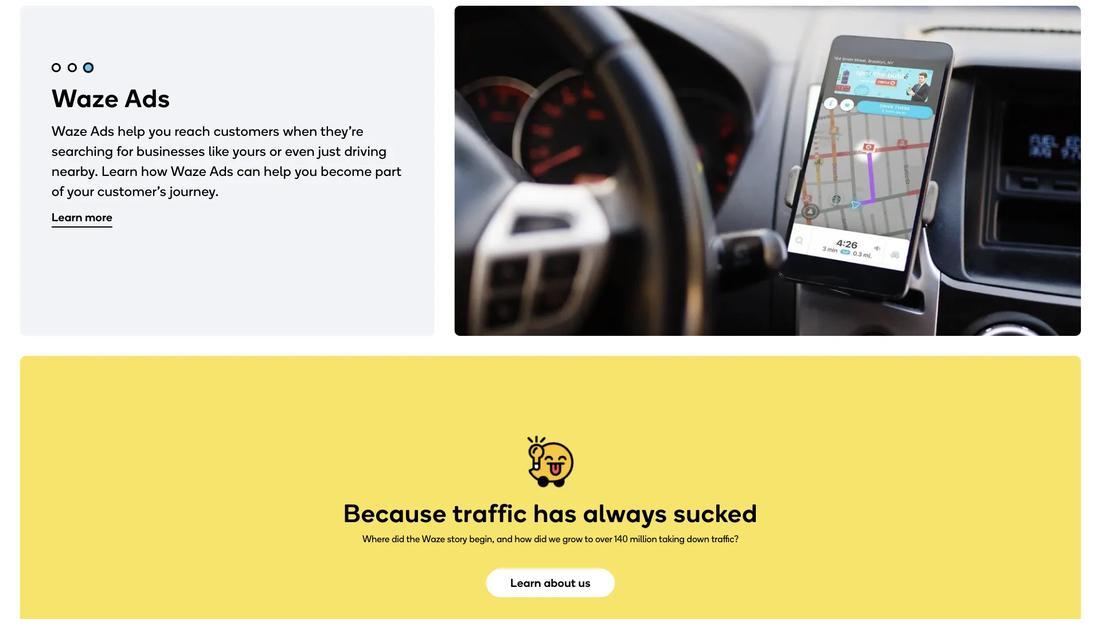 Task type: describe. For each thing, give the bounding box(es) containing it.
has
[[534, 498, 578, 529]]

grow
[[563, 534, 583, 545]]

1 did from the left
[[392, 534, 405, 545]]

traffic?
[[712, 534, 739, 545]]

because
[[343, 498, 447, 529]]

down
[[687, 534, 710, 545]]

for
[[117, 143, 133, 160]]

because traffic has always sucked where did the waze story begin, and how did we grow to over 140 million taking down traffic?
[[343, 498, 758, 545]]

become
[[321, 163, 372, 180]]

reach
[[175, 123, 210, 140]]

learn more
[[52, 211, 112, 224]]

always
[[584, 498, 668, 529]]

how inside waze ads help you reach customers when they're searching for businesses like yours or even just driving nearby. learn how waze ads can help you become part of your customer's journey.
[[141, 163, 168, 180]]

1 horizontal spatial you
[[295, 163, 318, 180]]

taking
[[659, 534, 685, 545]]

can
[[237, 163, 261, 180]]

ads for waze ads
[[125, 83, 171, 114]]

learn more link
[[52, 210, 112, 227]]

ads for waze ads help you reach customers when they're searching for businesses like yours or even just driving nearby. learn how waze ads can help you become part of your customer's journey.
[[90, 123, 114, 140]]

to
[[585, 534, 593, 545]]

learn about us
[[511, 577, 591, 591]]

0 horizontal spatial help
[[118, 123, 145, 140]]

journey.
[[170, 183, 219, 200]]

part
[[375, 163, 402, 180]]

even
[[285, 143, 315, 160]]

searching
[[52, 143, 113, 160]]

0 horizontal spatial you
[[149, 123, 171, 140]]

learn inside waze ads help you reach customers when they're searching for businesses like yours or even just driving nearby. learn how waze ads can help you become part of your customer's journey.
[[102, 163, 138, 180]]

1 vertical spatial help
[[264, 163, 292, 180]]

over
[[595, 534, 612, 545]]

waze ads
[[52, 83, 171, 114]]

traffic
[[453, 498, 528, 529]]

customers
[[214, 123, 280, 140]]

2 horizontal spatial ads
[[210, 163, 234, 180]]

us
[[579, 577, 591, 591]]



Task type: locate. For each thing, give the bounding box(es) containing it.
million
[[630, 534, 657, 545]]

just
[[318, 143, 341, 160]]

help
[[118, 123, 145, 140], [264, 163, 292, 180]]

learn for learn more
[[52, 211, 83, 224]]

0 vertical spatial learn
[[102, 163, 138, 180]]

of
[[52, 183, 64, 200]]

learn for learn about us
[[511, 577, 542, 591]]

how right and
[[515, 534, 532, 545]]

1 vertical spatial how
[[515, 534, 532, 545]]

1 vertical spatial learn
[[52, 211, 83, 224]]

how
[[141, 163, 168, 180], [515, 534, 532, 545]]

you
[[149, 123, 171, 140], [295, 163, 318, 180]]

did left we
[[534, 534, 547, 545]]

1 horizontal spatial did
[[534, 534, 547, 545]]

when
[[283, 123, 318, 140]]

driving
[[344, 143, 387, 160]]

help down or
[[264, 163, 292, 180]]

learn about us link
[[487, 570, 615, 598]]

businesses
[[137, 143, 205, 160]]

story
[[447, 534, 467, 545]]

1 vertical spatial you
[[295, 163, 318, 180]]

about
[[544, 577, 576, 591]]

your
[[67, 183, 94, 200]]

2 horizontal spatial learn
[[511, 577, 542, 591]]

0 vertical spatial you
[[149, 123, 171, 140]]

sucked
[[674, 498, 758, 529]]

we
[[549, 534, 561, 545]]

waze inside because traffic has always sucked where did the waze story begin, and how did we grow to over 140 million taking down traffic?
[[422, 534, 445, 545]]

0 vertical spatial how
[[141, 163, 168, 180]]

help up for
[[118, 123, 145, 140]]

learn
[[102, 163, 138, 180], [52, 211, 83, 224], [511, 577, 542, 591]]

the
[[406, 534, 420, 545]]

waze ads help you reach customers when they're searching for businesses like yours or even just driving nearby. learn how waze ads can help you become part of your customer's journey.
[[52, 123, 402, 200]]

begin,
[[470, 534, 495, 545]]

ads
[[125, 83, 171, 114], [90, 123, 114, 140], [210, 163, 234, 180]]

more
[[85, 211, 112, 224]]

nearby.
[[52, 163, 98, 180]]

2 vertical spatial ads
[[210, 163, 234, 180]]

1 vertical spatial ads
[[90, 123, 114, 140]]

2 did from the left
[[534, 534, 547, 545]]

1 horizontal spatial help
[[264, 163, 292, 180]]

1 horizontal spatial ads
[[125, 83, 171, 114]]

how inside because traffic has always sucked where did the waze story begin, and how did we grow to over 140 million taking down traffic?
[[515, 534, 532, 545]]

0 horizontal spatial how
[[141, 163, 168, 180]]

0 vertical spatial help
[[118, 123, 145, 140]]

learn down for
[[102, 163, 138, 180]]

and
[[497, 534, 513, 545]]

a phone with a rests in a dashboard mount, waze app directions show the driver as 1 left turn from its destination image
[[455, 6, 1081, 336]]

they're
[[321, 123, 364, 140]]

1 horizontal spatial learn
[[102, 163, 138, 180]]

where
[[363, 534, 390, 545]]

waze
[[52, 83, 119, 114], [52, 123, 87, 140], [171, 163, 207, 180], [422, 534, 445, 545]]

0 horizontal spatial learn
[[52, 211, 83, 224]]

2 vertical spatial learn
[[511, 577, 542, 591]]

yours
[[233, 143, 266, 160]]

customer's
[[97, 183, 166, 200]]

learn left about
[[511, 577, 542, 591]]

you down even
[[295, 163, 318, 180]]

0 vertical spatial ads
[[125, 83, 171, 114]]

or
[[270, 143, 282, 160]]

how down businesses
[[141, 163, 168, 180]]

0 horizontal spatial did
[[392, 534, 405, 545]]

learn down the of
[[52, 211, 83, 224]]

0 horizontal spatial ads
[[90, 123, 114, 140]]

like
[[209, 143, 229, 160]]

you up businesses
[[149, 123, 171, 140]]

did left the
[[392, 534, 405, 545]]

did
[[392, 534, 405, 545], [534, 534, 547, 545]]

140
[[615, 534, 628, 545]]

1 horizontal spatial how
[[515, 534, 532, 545]]



Task type: vqa. For each thing, say whether or not it's contained in the screenshot.
Waze Ads Policies
no



